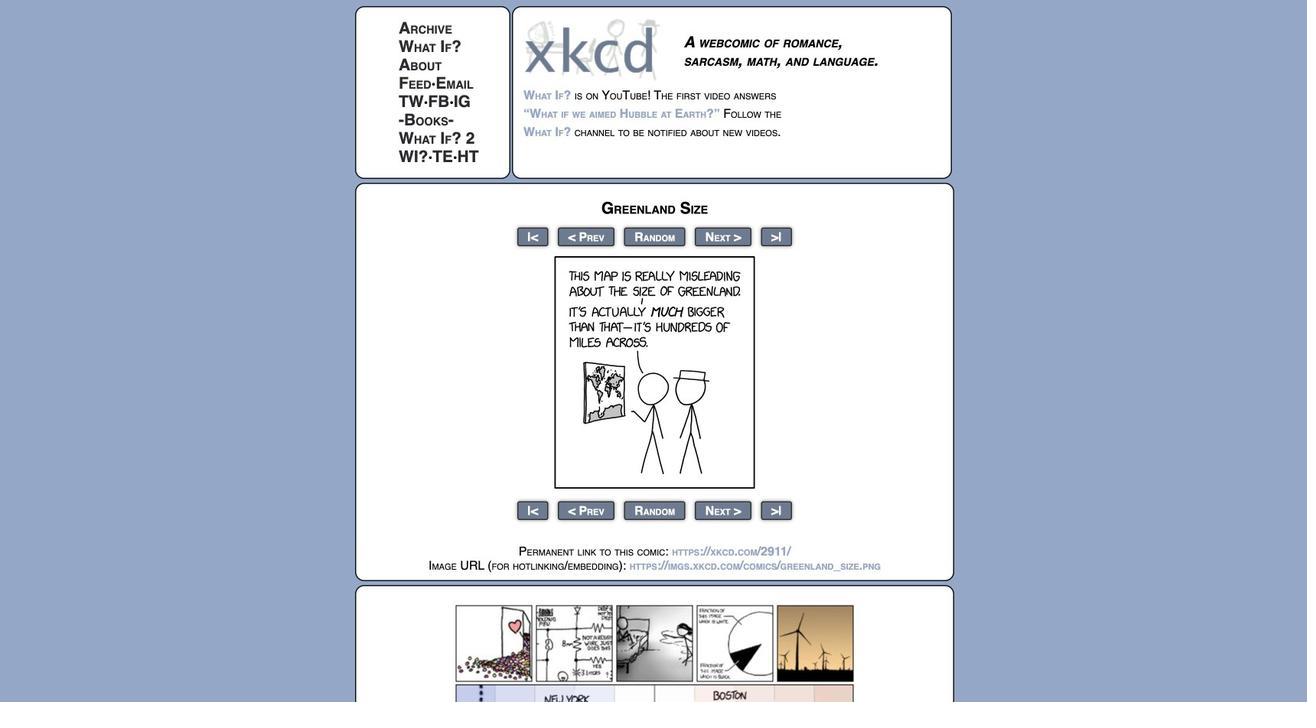 Task type: describe. For each thing, give the bounding box(es) containing it.
xkcd.com logo image
[[524, 18, 665, 81]]

greenland size image
[[555, 256, 755, 489]]



Task type: locate. For each thing, give the bounding box(es) containing it.
selected comics image
[[456, 606, 854, 682]]

earth temperature timeline image
[[456, 685, 854, 703]]



Task type: vqa. For each thing, say whether or not it's contained in the screenshot.
Moon Landing Mission Profiles "image"
no



